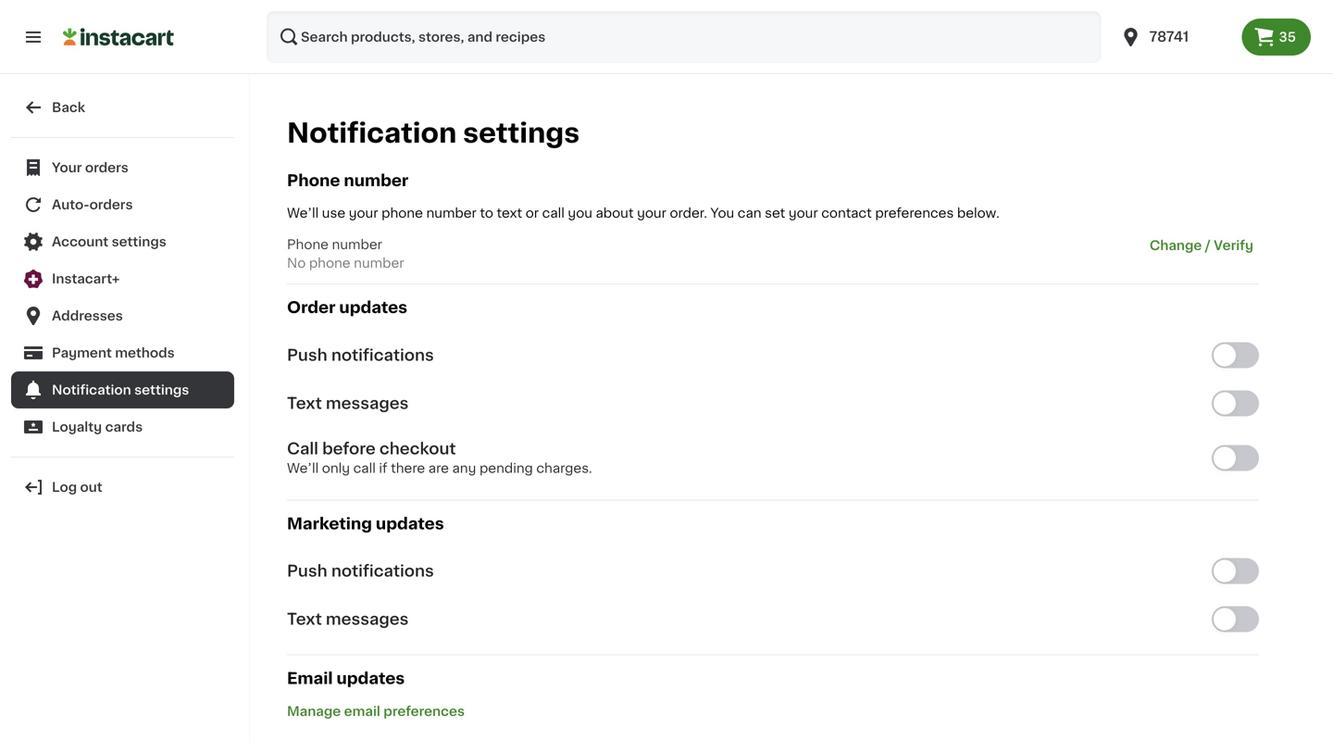 Task type: vqa. For each thing, say whether or not it's contained in the screenshot.
the search field
yes



Task type: locate. For each thing, give the bounding box(es) containing it.
1 vertical spatial phone
[[309, 257, 351, 270]]

2 phone from the top
[[287, 238, 329, 251]]

notifications
[[331, 347, 434, 363], [331, 563, 434, 579]]

number down use
[[332, 238, 383, 251]]

text for marketing updates
[[287, 611, 322, 627]]

1 notifications from the top
[[331, 347, 434, 363]]

notifications down marketing updates
[[331, 563, 434, 579]]

account settings link
[[11, 223, 234, 260]]

updates up manage email preferences link at the bottom left of the page
[[337, 671, 405, 687]]

call
[[287, 441, 319, 457]]

1 vertical spatial push
[[287, 563, 328, 579]]

your
[[349, 207, 378, 220], [637, 207, 667, 220], [789, 207, 819, 220]]

marketing updates
[[287, 516, 444, 532]]

your
[[52, 161, 82, 174]]

0 vertical spatial updates
[[339, 300, 408, 316]]

there
[[391, 462, 425, 475]]

phone inside phone number no phone number
[[287, 238, 329, 251]]

loyalty cards
[[52, 421, 143, 434]]

messages for marketing
[[326, 611, 409, 627]]

verify
[[1215, 239, 1254, 252]]

1 horizontal spatial phone
[[382, 207, 423, 220]]

2 vertical spatial updates
[[337, 671, 405, 687]]

0 vertical spatial notifications
[[331, 347, 434, 363]]

updates down phone number no phone number
[[339, 300, 408, 316]]

checkout
[[380, 441, 456, 457]]

set
[[765, 207, 786, 220]]

auto-orders
[[52, 198, 133, 211]]

if
[[379, 462, 388, 475]]

email
[[344, 705, 381, 718]]

orders up auto-orders
[[85, 161, 129, 174]]

0 vertical spatial settings
[[463, 120, 580, 146]]

text
[[497, 207, 523, 220]]

1 vertical spatial messages
[[326, 611, 409, 627]]

manage
[[287, 705, 341, 718]]

2 we'll from the top
[[287, 462, 319, 475]]

1 vertical spatial call
[[353, 462, 376, 475]]

1 vertical spatial preferences
[[384, 705, 465, 718]]

1 vertical spatial settings
[[112, 235, 167, 248]]

updates
[[339, 300, 408, 316], [376, 516, 444, 532], [337, 671, 405, 687]]

1 push notifications from the top
[[287, 347, 434, 363]]

1 messages from the top
[[326, 395, 409, 411]]

2 text messages from the top
[[287, 611, 409, 627]]

text messages
[[287, 395, 409, 411], [287, 611, 409, 627]]

push for marketing updates
[[287, 563, 328, 579]]

notifications down 'order updates'
[[331, 347, 434, 363]]

updates for order updates
[[339, 300, 408, 316]]

notification up loyalty cards
[[52, 384, 131, 396]]

messages up before
[[326, 395, 409, 411]]

2 horizontal spatial your
[[789, 207, 819, 220]]

you
[[568, 207, 593, 220]]

0 vertical spatial text messages
[[287, 395, 409, 411]]

1 vertical spatial we'll
[[287, 462, 319, 475]]

1 horizontal spatial preferences
[[876, 207, 954, 220]]

settings down methods on the left of page
[[134, 384, 189, 396]]

methods
[[115, 346, 175, 359]]

phone down phone number
[[382, 207, 423, 220]]

2 vertical spatial settings
[[134, 384, 189, 396]]

3 your from the left
[[789, 207, 819, 220]]

Search field
[[267, 11, 1102, 63]]

phone right no
[[309, 257, 351, 270]]

updates for marketing updates
[[376, 516, 444, 532]]

1 push from the top
[[287, 347, 328, 363]]

0 vertical spatial push
[[287, 347, 328, 363]]

notification settings
[[287, 120, 580, 146], [52, 384, 189, 396]]

0 horizontal spatial preferences
[[384, 705, 465, 718]]

1 phone from the top
[[287, 173, 340, 189]]

settings
[[463, 120, 580, 146], [112, 235, 167, 248], [134, 384, 189, 396]]

settings up or
[[463, 120, 580, 146]]

1 we'll from the top
[[287, 207, 319, 220]]

push notifications
[[287, 347, 434, 363], [287, 563, 434, 579]]

messages
[[326, 395, 409, 411], [326, 611, 409, 627]]

call left if
[[353, 462, 376, 475]]

2 text from the top
[[287, 611, 322, 627]]

settings inside 'link'
[[112, 235, 167, 248]]

push notifications down marketing updates
[[287, 563, 434, 579]]

use
[[322, 207, 346, 220]]

order.
[[670, 207, 708, 220]]

1 text from the top
[[287, 395, 322, 411]]

notification
[[287, 120, 457, 146], [52, 384, 131, 396]]

preferences left below.
[[876, 207, 954, 220]]

1 horizontal spatial notification
[[287, 120, 457, 146]]

orders
[[85, 161, 129, 174], [89, 198, 133, 211]]

0 horizontal spatial notification
[[52, 384, 131, 396]]

1 vertical spatial text
[[287, 611, 322, 627]]

messages up email updates
[[326, 611, 409, 627]]

change / verify
[[1150, 239, 1254, 252]]

1 vertical spatial notification settings
[[52, 384, 189, 396]]

instacart+
[[52, 272, 120, 285]]

phone inside phone number no phone number
[[309, 257, 351, 270]]

orders for your orders
[[85, 161, 129, 174]]

log out
[[52, 481, 103, 494]]

text messages up before
[[287, 395, 409, 411]]

we'll
[[287, 207, 319, 220], [287, 462, 319, 475]]

1 vertical spatial notifications
[[331, 563, 434, 579]]

charges.
[[537, 462, 593, 475]]

notification up phone number
[[287, 120, 457, 146]]

account
[[52, 235, 109, 248]]

call
[[543, 207, 565, 220], [353, 462, 376, 475]]

updates down the there on the left bottom of page
[[376, 516, 444, 532]]

text up email
[[287, 611, 322, 627]]

loyalty cards link
[[11, 409, 234, 446]]

call right or
[[543, 207, 565, 220]]

notifications for marketing
[[331, 563, 434, 579]]

before
[[322, 441, 376, 457]]

marketing
[[287, 516, 372, 532]]

to
[[480, 207, 494, 220]]

0 vertical spatial messages
[[326, 395, 409, 411]]

settings for notification settings link
[[134, 384, 189, 396]]

1 vertical spatial push notifications
[[287, 563, 434, 579]]

we'll left use
[[287, 207, 319, 220]]

phone
[[287, 173, 340, 189], [287, 238, 329, 251]]

phone for phone number no phone number
[[287, 238, 329, 251]]

1 horizontal spatial your
[[637, 207, 667, 220]]

number
[[344, 173, 409, 189], [427, 207, 477, 220], [332, 238, 383, 251], [354, 257, 404, 270]]

email
[[287, 671, 333, 687]]

text messages for order
[[287, 395, 409, 411]]

your right set
[[789, 207, 819, 220]]

text messages up email updates
[[287, 611, 409, 627]]

2 notifications from the top
[[331, 563, 434, 579]]

phone for phone number
[[287, 173, 340, 189]]

1 vertical spatial phone
[[287, 238, 329, 251]]

instacart logo image
[[63, 26, 174, 48]]

text
[[287, 395, 322, 411], [287, 611, 322, 627]]

your right use
[[349, 207, 378, 220]]

0 vertical spatial text
[[287, 395, 322, 411]]

1 vertical spatial orders
[[89, 198, 133, 211]]

preferences right email
[[384, 705, 465, 718]]

1 vertical spatial notification
[[52, 384, 131, 396]]

change / verify button
[[1145, 235, 1260, 256]]

2 push from the top
[[287, 563, 328, 579]]

0 horizontal spatial call
[[353, 462, 376, 475]]

2 messages from the top
[[326, 611, 409, 627]]

email updates
[[287, 671, 405, 687]]

settings up the instacart+ link on the top of the page
[[112, 235, 167, 248]]

number up 'order updates'
[[354, 257, 404, 270]]

your left order.
[[637, 207, 667, 220]]

1 vertical spatial text messages
[[287, 611, 409, 627]]

0 horizontal spatial phone
[[309, 257, 351, 270]]

only
[[322, 462, 350, 475]]

0 vertical spatial push notifications
[[287, 347, 434, 363]]

phone
[[382, 207, 423, 220], [309, 257, 351, 270]]

push down marketing on the bottom left of the page
[[287, 563, 328, 579]]

35 button
[[1243, 19, 1312, 56]]

preferences
[[876, 207, 954, 220], [384, 705, 465, 718]]

push notifications for marketing
[[287, 563, 434, 579]]

push down order
[[287, 347, 328, 363]]

None search field
[[267, 11, 1102, 63]]

push
[[287, 347, 328, 363], [287, 563, 328, 579]]

notification settings link
[[11, 371, 234, 409]]

text up call
[[287, 395, 322, 411]]

1 vertical spatial updates
[[376, 516, 444, 532]]

0 vertical spatial notification
[[287, 120, 457, 146]]

phone up use
[[287, 173, 340, 189]]

orders up the account settings
[[89, 198, 133, 211]]

1 horizontal spatial call
[[543, 207, 565, 220]]

35
[[1280, 31, 1297, 44]]

1 horizontal spatial notification settings
[[287, 120, 580, 146]]

/
[[1206, 239, 1211, 252]]

phone up no
[[287, 238, 329, 251]]

0 vertical spatial phone
[[382, 207, 423, 220]]

back
[[52, 101, 85, 114]]

push notifications down 'order updates'
[[287, 347, 434, 363]]

log out link
[[11, 469, 234, 506]]

0 horizontal spatial your
[[349, 207, 378, 220]]

78741 button
[[1109, 11, 1243, 63], [1120, 11, 1232, 63]]

0 vertical spatial orders
[[85, 161, 129, 174]]

notifications for order
[[331, 347, 434, 363]]

0 vertical spatial we'll
[[287, 207, 319, 220]]

0 vertical spatial phone
[[287, 173, 340, 189]]

2 push notifications from the top
[[287, 563, 434, 579]]

we'll down call
[[287, 462, 319, 475]]

1 text messages from the top
[[287, 395, 409, 411]]

0 vertical spatial preferences
[[876, 207, 954, 220]]



Task type: describe. For each thing, give the bounding box(es) containing it.
payment
[[52, 346, 112, 359]]

can
[[738, 207, 762, 220]]

1 78741 button from the left
[[1109, 11, 1243, 63]]

orders for auto-orders
[[89, 198, 133, 211]]

number left to
[[427, 207, 477, 220]]

we'll use your phone number to text or call you about your order. you can set your contact preferences below.
[[287, 207, 1000, 220]]

instacart+ link
[[11, 260, 234, 297]]

number up use
[[344, 173, 409, 189]]

account settings
[[52, 235, 167, 248]]

out
[[80, 481, 103, 494]]

text messages for marketing
[[287, 611, 409, 627]]

your orders link
[[11, 149, 234, 186]]

phone number
[[287, 173, 409, 189]]

0 vertical spatial notification settings
[[287, 120, 580, 146]]

updates for email updates
[[337, 671, 405, 687]]

call before checkout we'll only call if there are any pending charges.
[[287, 441, 593, 475]]

log
[[52, 481, 77, 494]]

we'll inside call before checkout we'll only call if there are any pending charges.
[[287, 462, 319, 475]]

are
[[429, 462, 449, 475]]

any
[[453, 462, 477, 475]]

messages for order
[[326, 395, 409, 411]]

addresses link
[[11, 297, 234, 334]]

below.
[[958, 207, 1000, 220]]

pending
[[480, 462, 533, 475]]

0 vertical spatial call
[[543, 207, 565, 220]]

payment methods link
[[11, 334, 234, 371]]

push for order updates
[[287, 347, 328, 363]]

change
[[1150, 239, 1203, 252]]

or
[[526, 207, 539, 220]]

0 horizontal spatial notification settings
[[52, 384, 189, 396]]

manage email preferences
[[287, 705, 465, 718]]

manage email preferences link
[[287, 705, 465, 718]]

cards
[[105, 421, 143, 434]]

about
[[596, 207, 634, 220]]

payment methods
[[52, 346, 175, 359]]

text for order updates
[[287, 395, 322, 411]]

call inside call before checkout we'll only call if there are any pending charges.
[[353, 462, 376, 475]]

addresses
[[52, 309, 123, 322]]

you
[[711, 207, 735, 220]]

back link
[[11, 89, 234, 126]]

1 your from the left
[[349, 207, 378, 220]]

settings for account settings 'link'
[[112, 235, 167, 248]]

push notifications for order
[[287, 347, 434, 363]]

2 your from the left
[[637, 207, 667, 220]]

78741
[[1150, 30, 1190, 44]]

auto-
[[52, 198, 89, 211]]

2 78741 button from the left
[[1120, 11, 1232, 63]]

your orders
[[52, 161, 129, 174]]

contact
[[822, 207, 872, 220]]

loyalty
[[52, 421, 102, 434]]

phone for no
[[309, 257, 351, 270]]

auto-orders link
[[11, 186, 234, 223]]

phone number no phone number
[[287, 238, 404, 270]]

no
[[287, 257, 306, 270]]

order updates
[[287, 300, 408, 316]]

order
[[287, 300, 336, 316]]

phone for your
[[382, 207, 423, 220]]



